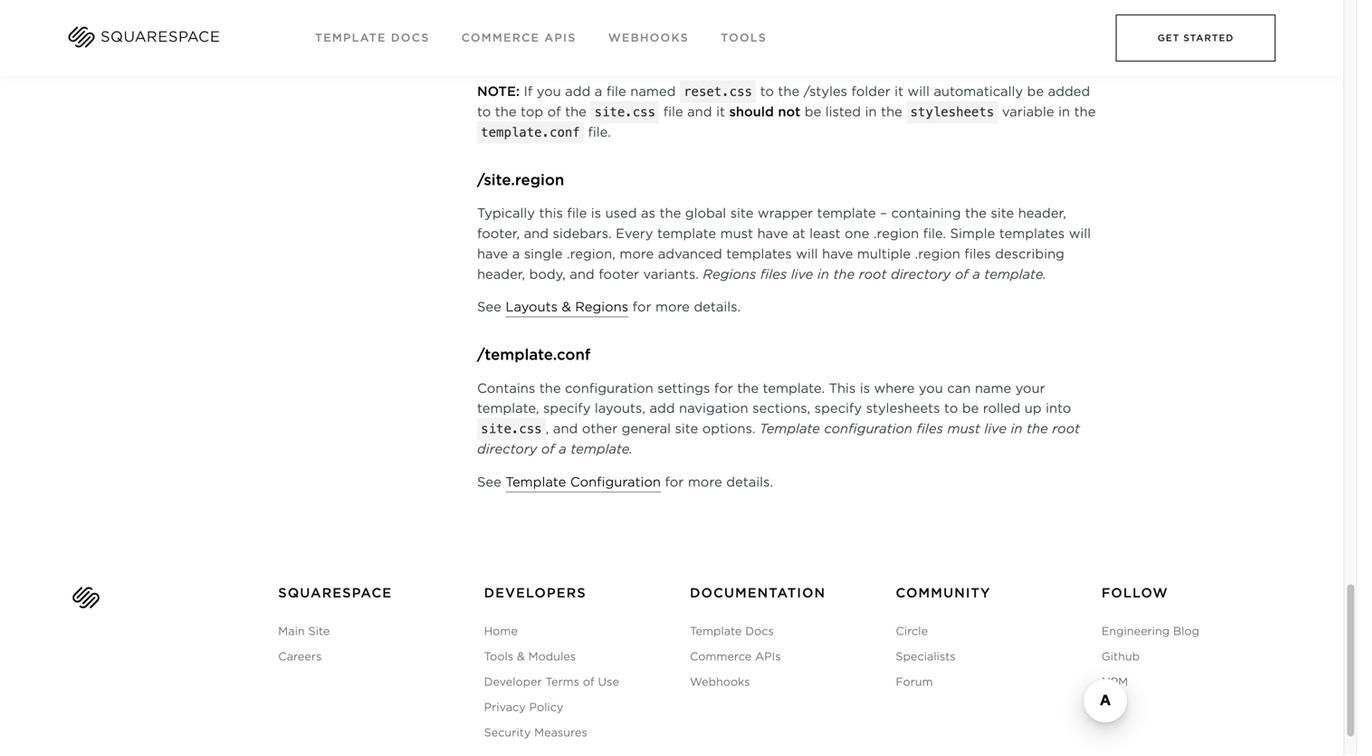 Task type: vqa. For each thing, say whether or not it's contained in the screenshot.
stuff,
no



Task type: describe. For each thing, give the bounding box(es) containing it.
merged
[[885, 10, 936, 26]]

configuration inside contains the configuration settings for the template. this is where you can name your template, specify layouts, add navigation sections, specify stylesheets to be rolled up into site.css , and other general site options.
[[565, 381, 653, 396]]

the right the 'top'
[[565, 104, 587, 120]]

the down 'added' on the right top of the page
[[1074, 104, 1096, 120]]

body,
[[529, 266, 566, 282]]

contains
[[477, 381, 535, 396]]

0 vertical spatial header,
[[1018, 206, 1066, 221]]

use
[[598, 675, 619, 689]]

file inside site.css file and it should not be listed in the stylesheets variable in the template.conf file.
[[663, 104, 683, 120]]

1 vertical spatial more
[[655, 299, 690, 315]]

layouts
[[505, 299, 558, 315]]

policy
[[529, 701, 563, 714]]

commerce for the right commerce apis link
[[690, 650, 752, 663]]

directory inside template configuration files must live in the root directory of a template.
[[477, 441, 537, 457]]

developer
[[484, 675, 542, 689]]

0 horizontal spatial template
[[657, 226, 716, 241]]

file inside 'in this way will be merged and served as one css file automatically. you do not need to add any stylesheet links to the head section of your site.'
[[477, 31, 497, 46]]

not inside 'in this way will be merged and served as one css file automatically. you do not need to add any stylesheet links to the head section of your site.'
[[647, 31, 669, 46]]

the down least
[[833, 266, 855, 282]]

in inside 'in this way will be merged and served as one css file automatically. you do not need to add any stylesheet links to the head section of your site.'
[[763, 10, 775, 26]]

developer terms of use link
[[484, 673, 654, 692]]

as inside 'in this way will be merged and served as one css file automatically. you do not need to add any stylesheet links to the head section of your site.'
[[1017, 10, 1032, 26]]

squarespace
[[278, 585, 392, 601]]

0 vertical spatial regions
[[703, 266, 756, 282]]

to down the merged
[[891, 31, 904, 46]]

apis for the left commerce apis link
[[544, 31, 576, 44]]

tools & modules link
[[484, 647, 654, 666]]

folder
[[851, 84, 890, 99]]

you
[[597, 31, 622, 46]]

this
[[829, 381, 856, 396]]

of down simple at the right
[[955, 266, 968, 282]]

commerce for the left commerce apis link
[[461, 31, 540, 44]]

1 vertical spatial regions
[[575, 299, 628, 315]]

specialists
[[896, 650, 956, 663]]

the up simple at the right
[[965, 206, 987, 221]]

your inside contains the configuration settings for the template. this is where you can name your template, specify layouts, add navigation sections, specify stylesheets to be rolled up into site.css , and other general site options.
[[1015, 381, 1045, 396]]

privacy policy link
[[484, 698, 654, 717]]

any
[[758, 31, 782, 46]]

and inside site.css file and it should not be listed in the stylesheets variable in the template.conf file.
[[687, 104, 712, 120]]

one inside 'in this way will be merged and served as one css file automatically. you do not need to add any stylesheet links to the head section of your site.'
[[1036, 10, 1060, 26]]

1 horizontal spatial &
[[562, 299, 571, 315]]

do
[[626, 31, 643, 46]]

circle
[[896, 625, 928, 638]]

in down least
[[817, 266, 829, 282]]

2 specify from the left
[[814, 401, 862, 416]]

general
[[622, 421, 671, 436]]

forum
[[896, 675, 933, 689]]

developers
[[484, 585, 586, 601]]

circle link
[[896, 622, 1065, 641]]

1 horizontal spatial for
[[665, 474, 684, 490]]

modules
[[528, 650, 576, 663]]

0 vertical spatial details.
[[694, 299, 741, 315]]

the inside 'in this way will be merged and served as one css file automatically. you do not need to add any stylesheet links to the head section of your site.'
[[908, 31, 930, 46]]

1 horizontal spatial directory
[[891, 266, 951, 282]]

global
[[685, 206, 726, 221]]

of left use
[[583, 675, 594, 689]]

docs for the bottommost template docs link
[[745, 625, 774, 638]]

npm
[[1101, 675, 1128, 689]]

is inside contains the configuration settings for the template. this is where you can name your template, specify layouts, add navigation sections, specify stylesheets to be rolled up into site.css , and other general site options.
[[860, 381, 870, 396]]

template inside template configuration files must live in the root directory of a template.
[[760, 421, 820, 436]]

a down simple at the right
[[973, 266, 980, 282]]

wrapper
[[758, 206, 813, 221]]

top
[[521, 104, 543, 120]]

site
[[308, 625, 330, 638]]

the down /template.conf
[[539, 381, 561, 396]]

file. inside typically this file is used as the global site wrapper template – containing the site header, footer, and sidebars. every template must have at least one .region file. simple templates will have a single .region, more advanced templates will have multiple .region files describing header, body, and footer variants.
[[923, 226, 946, 241]]

0 horizontal spatial add
[[565, 84, 591, 99]]

2 horizontal spatial have
[[822, 246, 853, 262]]

and up single
[[524, 226, 549, 241]]

template,
[[477, 401, 539, 416]]

1 vertical spatial details.
[[726, 474, 773, 490]]

terms
[[545, 675, 579, 689]]

will inside 'in this way will be merged and served as one css file automatically. you do not need to add any stylesheet links to the head section of your site.'
[[838, 10, 860, 26]]

2 horizontal spatial site
[[991, 206, 1014, 221]]

to the /styles folder it will automatically be added to the top of the
[[477, 84, 1090, 120]]

security
[[484, 726, 531, 739]]

1 vertical spatial template docs link
[[690, 622, 859, 641]]

1 horizontal spatial webhooks link
[[690, 673, 859, 692]]

see layouts & regions for more details.
[[477, 299, 741, 315]]

for for the
[[714, 381, 733, 396]]

regions files live in the root directory of a template.
[[703, 266, 1047, 282]]

2 vertical spatial more
[[688, 474, 722, 490]]

security measures
[[484, 726, 587, 739]]

head
[[934, 31, 974, 46]]

and inside contains the configuration settings for the template. this is where you can name your template, specify layouts, add navigation sections, specify stylesheets to be rolled up into site.css , and other general site options.
[[553, 421, 578, 436]]

template. inside contains the configuration settings for the template. this is where you can name your template, specify layouts, add navigation sections, specify stylesheets to be rolled up into site.css , and other general site options.
[[763, 381, 825, 396]]

npm link
[[1101, 673, 1271, 692]]

0 vertical spatial template docs link
[[315, 31, 430, 44]]

0 horizontal spatial header,
[[477, 266, 525, 282]]

.region,
[[567, 246, 615, 262]]

least
[[809, 226, 841, 241]]

in down 'added' on the right top of the page
[[1058, 104, 1070, 120]]

multiple
[[857, 246, 911, 262]]

configuration
[[570, 474, 661, 490]]

name
[[975, 381, 1011, 396]]

will inside to the /styles folder it will automatically be added to the top of the
[[908, 84, 930, 99]]

0 horizontal spatial &
[[517, 650, 525, 663]]

privacy policy
[[484, 701, 563, 714]]

layouts,
[[595, 401, 645, 416]]

a inside template configuration files must live in the root directory of a template.
[[559, 441, 567, 457]]

stylesheets inside contains the configuration settings for the template. this is where you can name your template, specify layouts, add navigation sections, specify stylesheets to be rolled up into site.css , and other general site options.
[[866, 401, 940, 416]]

site.css file and it should not be listed in the stylesheets variable in the template.conf file.
[[481, 104, 1096, 140]]

settings
[[657, 381, 710, 396]]

can
[[947, 381, 971, 396]]

1 horizontal spatial templates
[[999, 226, 1065, 241]]

to inside contains the configuration settings for the template. this is where you can name your template, specify layouts, add navigation sections, specify stylesheets to be rolled up into site.css , and other general site options.
[[944, 401, 958, 416]]

up
[[1024, 401, 1042, 416]]

template.conf
[[481, 125, 580, 140]]

every
[[616, 226, 653, 241]]

home link
[[484, 622, 654, 641]]

file left named
[[606, 84, 626, 99]]

home
[[484, 625, 518, 638]]

if
[[524, 84, 533, 99]]

to up the should
[[760, 84, 774, 99]]

root inside template configuration files must live in the root directory of a template.
[[1052, 421, 1080, 436]]

typically
[[477, 206, 535, 221]]

as inside typically this file is used as the global site wrapper template – containing the site header, footer, and sidebars. every template must have at least one .region file. simple templates will have a single .region, more advanced templates will have multiple .region files describing header, body, and footer variants.
[[641, 206, 655, 221]]

other
[[582, 421, 618, 436]]

in inside template configuration files must live in the root directory of a template.
[[1011, 421, 1022, 436]]

be inside site.css file and it should not be listed in the stylesheets variable in the template.conf file.
[[805, 104, 821, 120]]

you inside contains the configuration settings for the template. this is where you can name your template, specify layouts, add navigation sections, specify stylesheets to be rolled up into site.css , and other general site options.
[[919, 381, 943, 396]]

simple
[[950, 226, 995, 241]]

1 horizontal spatial site
[[730, 206, 754, 221]]

a down you
[[595, 84, 602, 99]]

github link
[[1101, 647, 1271, 666]]

advanced
[[658, 246, 722, 262]]

in down folder
[[865, 104, 877, 120]]

add inside contains the configuration settings for the template. this is where you can name your template, specify layouts, add navigation sections, specify stylesheets to be rolled up into site.css , and other general site options.
[[649, 401, 675, 416]]

it inside site.css file and it should not be listed in the stylesheets variable in the template.conf file.
[[716, 104, 725, 120]]

github
[[1101, 650, 1140, 663]]

rolled
[[983, 401, 1020, 416]]

should
[[729, 104, 774, 120]]

template docs for the bottommost template docs link
[[690, 625, 774, 638]]

0 horizontal spatial templates
[[726, 246, 792, 262]]

1 horizontal spatial commerce apis link
[[690, 647, 859, 666]]

template configuration link
[[505, 474, 661, 492]]

specialists link
[[896, 647, 1065, 666]]

1 vertical spatial commerce apis
[[690, 650, 781, 663]]

and down .region,
[[570, 266, 595, 282]]

css
[[1064, 10, 1091, 26]]

note: if you add a file named reset.css
[[477, 84, 752, 99]]



Task type: locate. For each thing, give the bounding box(es) containing it.
not right the should
[[778, 104, 800, 120]]

a down footer,
[[512, 246, 520, 262]]

site.css down note: if you add a file named reset.css
[[594, 105, 655, 120]]

automatically
[[934, 84, 1023, 99]]

files inside typically this file is used as the global site wrapper template – containing the site header, footer, and sidebars. every template must have at least one .region file. simple templates will have a single .region, more advanced templates will have multiple .region files describing header, body, and footer variants.
[[964, 246, 991, 262]]

site.css inside contains the configuration settings for the template. this is where you can name your template, specify layouts, add navigation sections, specify stylesheets to be rolled up into site.css , and other general site options.
[[481, 422, 542, 436]]

& right the layouts
[[562, 299, 571, 315]]

1 horizontal spatial this
[[779, 10, 803, 26]]

section
[[978, 31, 1026, 46]]

1 vertical spatial your
[[1015, 381, 1045, 396]]

configuration inside template configuration files must live in the root directory of a template.
[[824, 421, 912, 436]]

careers
[[278, 650, 322, 663]]

to
[[710, 31, 724, 46], [891, 31, 904, 46], [760, 84, 774, 99], [477, 104, 491, 120], [944, 401, 958, 416]]

named
[[630, 84, 676, 99]]

template. up sections,
[[763, 381, 825, 396]]

options.
[[702, 421, 755, 436]]

0 horizontal spatial live
[[791, 266, 813, 282]]

the down up
[[1027, 421, 1048, 436]]

site down 'navigation'
[[675, 421, 698, 436]]

0 horizontal spatial it
[[716, 104, 725, 120]]

1 horizontal spatial template
[[817, 206, 876, 221]]

header,
[[1018, 206, 1066, 221], [477, 266, 525, 282]]

0 vertical spatial apis
[[544, 31, 576, 44]]

one right least
[[845, 226, 869, 241]]

the down note:
[[495, 104, 516, 120]]

directory down template,
[[477, 441, 537, 457]]

0 horizontal spatial your
[[1015, 381, 1045, 396]]

containing
[[891, 206, 961, 221]]

and up head
[[940, 10, 965, 26]]

specify up ,
[[543, 401, 591, 416]]

a up template configuration link
[[559, 441, 567, 457]]

0 horizontal spatial you
[[537, 84, 561, 99]]

0 horizontal spatial docs
[[391, 31, 430, 44]]

0 vertical spatial files
[[964, 246, 991, 262]]

0 vertical spatial docs
[[391, 31, 430, 44]]

template docs
[[315, 31, 430, 44], [690, 625, 774, 638]]

file inside typically this file is used as the global site wrapper template – containing the site header, footer, and sidebars. every template must have at least one .region file. simple templates will have a single .region, more advanced templates will have multiple .region files describing header, body, and footer variants.
[[567, 206, 587, 221]]

note:
[[477, 84, 520, 99]]

file
[[477, 31, 497, 46], [606, 84, 626, 99], [663, 104, 683, 120], [567, 206, 587, 221]]

at
[[792, 226, 805, 241]]

into
[[1046, 401, 1071, 416]]

add
[[728, 31, 754, 46], [565, 84, 591, 99], [649, 401, 675, 416]]

your up up
[[1015, 381, 1045, 396]]

configuration down where at the right bottom of page
[[824, 421, 912, 436]]

2 horizontal spatial files
[[964, 246, 991, 262]]

reset.css
[[684, 84, 752, 99]]

1 horizontal spatial docs
[[745, 625, 774, 638]]

as up section
[[1017, 10, 1032, 26]]

1 vertical spatial apis
[[755, 650, 781, 663]]

0 horizontal spatial directory
[[477, 441, 537, 457]]

1 vertical spatial you
[[919, 381, 943, 396]]

have down footer,
[[477, 246, 508, 262]]

one left css
[[1036, 10, 1060, 26]]

the
[[908, 31, 930, 46], [778, 84, 800, 99], [495, 104, 516, 120], [565, 104, 587, 120], [881, 104, 902, 120], [1074, 104, 1096, 120], [659, 206, 681, 221], [965, 206, 987, 221], [833, 266, 855, 282], [539, 381, 561, 396], [737, 381, 759, 396], [1027, 421, 1048, 436]]

of inside template configuration files must live in the root directory of a template.
[[541, 441, 555, 457]]

0 vertical spatial one
[[1036, 10, 1060, 26]]

0 vertical spatial not
[[647, 31, 669, 46]]

documentation
[[690, 585, 826, 601]]

you
[[537, 84, 561, 99], [919, 381, 943, 396]]

0 horizontal spatial template.
[[571, 441, 633, 457]]

0 horizontal spatial site.css
[[481, 422, 542, 436]]

2 horizontal spatial for
[[714, 381, 733, 396]]

1 horizontal spatial commerce apis
[[690, 650, 781, 663]]

2 horizontal spatial add
[[728, 31, 754, 46]]

tools for tools link
[[721, 31, 767, 44]]

be inside contains the configuration settings for the template. this is where you can name your template, specify layouts, add navigation sections, specify stylesheets to be rolled up into site.css , and other general site options.
[[962, 401, 979, 416]]

see for see layouts & regions for more details.
[[477, 299, 501, 315]]

template docs for the topmost template docs link
[[315, 31, 430, 44]]

,
[[546, 421, 549, 436]]

stylesheet
[[786, 31, 853, 46]]

0 vertical spatial add
[[728, 31, 754, 46]]

1 vertical spatial is
[[860, 381, 870, 396]]

1 horizontal spatial template docs link
[[690, 622, 859, 641]]

site.
[[477, 51, 504, 66]]

1 horizontal spatial add
[[649, 401, 675, 416]]

community
[[896, 585, 991, 601]]

specify down this
[[814, 401, 862, 416]]

0 horizontal spatial have
[[477, 246, 508, 262]]

to down note:
[[477, 104, 491, 120]]

1 vertical spatial template docs
[[690, 625, 774, 638]]

templates up 'describing'
[[999, 226, 1065, 241]]

this left way
[[779, 10, 803, 26]]

forum link
[[896, 673, 1065, 692]]

0 vertical spatial more
[[620, 246, 654, 262]]

of right the 'top'
[[547, 104, 561, 120]]

this inside typically this file is used as the global site wrapper template – containing the site header, footer, and sidebars. every template must have at least one .region file. simple templates will have a single .region, more advanced templates will have multiple .region files describing header, body, and footer variants.
[[539, 206, 563, 221]]

have down wrapper
[[757, 226, 788, 241]]

0 vertical spatial webhooks
[[608, 31, 689, 44]]

tools & modules
[[484, 650, 576, 663]]

0 vertical spatial .region
[[873, 226, 919, 241]]

must inside template configuration files must live in the root directory of a template.
[[947, 421, 980, 436]]

footer
[[599, 266, 639, 282]]

0 vertical spatial site.css
[[594, 105, 655, 120]]

you right if on the top left
[[537, 84, 561, 99]]

1 vertical spatial webhooks
[[690, 675, 750, 689]]

0 vertical spatial commerce apis
[[461, 31, 576, 44]]

not
[[647, 31, 669, 46], [778, 104, 800, 120]]

layouts & regions link
[[505, 299, 628, 318]]

the up site.css file and it should not be listed in the stylesheets variable in the template.conf file.
[[778, 84, 800, 99]]

2 see from the top
[[477, 474, 501, 490]]

add up general
[[649, 401, 675, 416]]

header, up 'describing'
[[1018, 206, 1066, 221]]

more down every
[[620, 246, 654, 262]]

0 horizontal spatial files
[[760, 266, 787, 282]]

webhooks inside webhooks link
[[690, 675, 750, 689]]

describing
[[995, 246, 1064, 262]]

site right global
[[730, 206, 754, 221]]

site
[[730, 206, 754, 221], [991, 206, 1014, 221], [675, 421, 698, 436]]

details. down template configuration files must live in the root directory of a template.
[[726, 474, 773, 490]]

1 specify from the left
[[543, 401, 591, 416]]

the up sections,
[[737, 381, 759, 396]]

1 vertical spatial .region
[[915, 246, 960, 262]]

site.css inside site.css file and it should not be listed in the stylesheets variable in the template.conf file.
[[594, 105, 655, 120]]

1 horizontal spatial tools
[[721, 31, 767, 44]]

to down can
[[944, 401, 958, 416]]

main site link
[[278, 622, 448, 641]]

1 vertical spatial files
[[760, 266, 787, 282]]

file up site.
[[477, 31, 497, 46]]

1 horizontal spatial must
[[947, 421, 980, 436]]

2 vertical spatial template.
[[571, 441, 633, 457]]

more down options.
[[688, 474, 722, 490]]

and right ,
[[553, 421, 578, 436]]

0 horizontal spatial webhooks link
[[608, 31, 689, 44]]

.region up multiple
[[873, 226, 919, 241]]

1 horizontal spatial you
[[919, 381, 943, 396]]

is inside typically this file is used as the global site wrapper template – containing the site header, footer, and sidebars. every template must have at least one .region file. simple templates will have a single .region, more advanced templates will have multiple .region files describing header, body, and footer variants.
[[591, 206, 601, 221]]

be inside 'in this way will be merged and served as one css file automatically. you do not need to add any stylesheet links to the head section of your site.'
[[864, 10, 881, 26]]

webhooks link
[[608, 31, 689, 44], [690, 673, 859, 692]]

0 vertical spatial directory
[[891, 266, 951, 282]]

0 vertical spatial template.
[[984, 266, 1047, 282]]

your inside 'in this way will be merged and served as one css file automatically. you do not need to add any stylesheet links to the head section of your site.'
[[1048, 31, 1078, 46]]

stylesheets inside site.css file and it should not be listed in the stylesheets variable in the template.conf file.
[[910, 105, 994, 120]]

template. inside template configuration files must live in the root directory of a template.
[[571, 441, 633, 457]]

a inside typically this file is used as the global site wrapper template – containing the site header, footer, and sidebars. every template must have at least one .region file. simple templates will have a single .region, more advanced templates will have multiple .region files describing header, body, and footer variants.
[[512, 246, 520, 262]]

see template configuration for more details.
[[477, 474, 773, 490]]

configuration
[[565, 381, 653, 396], [824, 421, 912, 436]]

get
[[1158, 33, 1180, 43]]

template configuration files must live in the root directory of a template.
[[477, 421, 1080, 457]]

your down css
[[1048, 31, 1078, 46]]

engineering blog link
[[1101, 622, 1271, 641]]

more inside typically this file is used as the global site wrapper template – containing the site header, footer, and sidebars. every template must have at least one .region file. simple templates will have a single .region, more advanced templates will have multiple .region files describing header, body, and footer variants.
[[620, 246, 654, 262]]

stylesheets down automatically
[[910, 105, 994, 120]]

commerce apis link down documentation
[[690, 647, 859, 666]]

.region down simple at the right
[[915, 246, 960, 262]]

webhooks for the top webhooks link
[[608, 31, 689, 44]]

0 horizontal spatial this
[[539, 206, 563, 221]]

this for typically
[[539, 206, 563, 221]]

0 vertical spatial root
[[859, 266, 887, 282]]

automatically.
[[501, 31, 592, 46]]

1 vertical spatial for
[[714, 381, 733, 396]]

blog
[[1173, 625, 1199, 638]]

apis for the right commerce apis link
[[755, 650, 781, 663]]

root
[[859, 266, 887, 282], [1052, 421, 1080, 436]]

1 vertical spatial root
[[1052, 421, 1080, 436]]

must down global
[[720, 226, 753, 241]]

and down "reset.css"
[[687, 104, 712, 120]]

see for see template configuration for more details.
[[477, 474, 501, 490]]

engineering blog
[[1101, 625, 1199, 638]]

the left global
[[659, 206, 681, 221]]

contains the configuration settings for the template. this is where you can name your template, specify layouts, add navigation sections, specify stylesheets to be rolled up into site.css , and other general site options.
[[477, 381, 1071, 436]]

header, down footer,
[[477, 266, 525, 282]]

0 horizontal spatial commerce apis link
[[461, 31, 576, 44]]

where
[[874, 381, 915, 396]]

see down template,
[[477, 474, 501, 490]]

details. down variants.
[[694, 299, 741, 315]]

the down folder
[[881, 104, 902, 120]]

commerce
[[461, 31, 540, 44], [690, 650, 752, 663]]

listed
[[825, 104, 861, 120]]

file up sidebars.
[[567, 206, 587, 221]]

1 vertical spatial template.
[[763, 381, 825, 396]]

templates down wrapper
[[726, 246, 792, 262]]

in
[[763, 10, 775, 26], [865, 104, 877, 120], [1058, 104, 1070, 120], [817, 266, 829, 282], [1011, 421, 1022, 436]]

this inside 'in this way will be merged and served as one css file automatically. you do not need to add any stylesheet links to the head section of your site.'
[[779, 10, 803, 26]]

1 horizontal spatial files
[[917, 421, 943, 436]]

file. down note: if you add a file named reset.css
[[588, 125, 611, 140]]

live inside template configuration files must live in the root directory of a template.
[[984, 421, 1007, 436]]

files inside template configuration files must live in the root directory of a template.
[[917, 421, 943, 436]]

0 horizontal spatial site
[[675, 421, 698, 436]]

must inside typically this file is used as the global site wrapper template – containing the site header, footer, and sidebars. every template must have at least one .region file. simple templates will have a single .region, more advanced templates will have multiple .region files describing header, body, and footer variants.
[[720, 226, 753, 241]]

live down "at"
[[791, 266, 813, 282]]

tools link
[[721, 31, 767, 44]]

0 vertical spatial template
[[817, 206, 876, 221]]

0 horizontal spatial must
[[720, 226, 753, 241]]

add right if on the top left
[[565, 84, 591, 99]]

directory down multiple
[[891, 266, 951, 282]]

not right do
[[647, 31, 669, 46]]

1 horizontal spatial configuration
[[824, 421, 912, 436]]

for up 'navigation'
[[714, 381, 733, 396]]

file. inside site.css file and it should not be listed in the stylesheets variable in the template.conf file.
[[588, 125, 611, 140]]

for right configuration
[[665, 474, 684, 490]]

1 vertical spatial add
[[565, 84, 591, 99]]

get started
[[1158, 33, 1234, 43]]

0 horizontal spatial template docs link
[[315, 31, 430, 44]]

sections,
[[752, 401, 810, 416]]

navigation
[[679, 401, 748, 416]]

it right folder
[[895, 84, 904, 99]]

site up simple at the right
[[991, 206, 1014, 221]]

1 vertical spatial header,
[[477, 266, 525, 282]]

webhooks for webhooks link to the right
[[690, 675, 750, 689]]

commerce apis link
[[461, 31, 576, 44], [690, 647, 859, 666]]

0 vertical spatial commerce apis link
[[461, 31, 576, 44]]

tools for tools & modules
[[484, 650, 513, 663]]

0 horizontal spatial file.
[[588, 125, 611, 140]]

and inside 'in this way will be merged and served as one css file automatically. you do not need to add any stylesheet links to the head section of your site.'
[[940, 10, 965, 26]]

templates
[[999, 226, 1065, 241], [726, 246, 792, 262]]

one inside typically this file is used as the global site wrapper template – containing the site header, footer, and sidebars. every template must have at least one .region file. simple templates will have a single .region, more advanced templates will have multiple .region files describing header, body, and footer variants.
[[845, 226, 869, 241]]

for for more
[[632, 299, 651, 315]]

for inside contains the configuration settings for the template. this is where you can name your template, specify layouts, add navigation sections, specify stylesheets to be rolled up into site.css , and other general site options.
[[714, 381, 733, 396]]

commerce apis link up site.
[[461, 31, 576, 44]]

0 horizontal spatial not
[[647, 31, 669, 46]]

for down "footer" at the left top of the page
[[632, 299, 651, 315]]

stylesheets down where at the right bottom of page
[[866, 401, 940, 416]]

tools down the home
[[484, 650, 513, 663]]

commerce apis up site.
[[461, 31, 576, 44]]

0 vertical spatial webhooks link
[[608, 31, 689, 44]]

docs
[[391, 31, 430, 44], [745, 625, 774, 638]]

1 horizontal spatial webhooks
[[690, 675, 750, 689]]

1 horizontal spatial commerce
[[690, 650, 752, 663]]

0 horizontal spatial apis
[[544, 31, 576, 44]]

commerce down documentation
[[690, 650, 752, 663]]

docs for the topmost template docs link
[[391, 31, 430, 44]]

0 vertical spatial &
[[562, 299, 571, 315]]

file. down containing
[[923, 226, 946, 241]]

measures
[[534, 726, 587, 739]]

.region
[[873, 226, 919, 241], [915, 246, 960, 262]]

0 horizontal spatial root
[[859, 266, 887, 282]]

specify
[[543, 401, 591, 416], [814, 401, 862, 416]]

0 vertical spatial your
[[1048, 31, 1078, 46]]

to right need
[[710, 31, 724, 46]]

one
[[1036, 10, 1060, 26], [845, 226, 869, 241]]

this for in
[[779, 10, 803, 26]]

1 vertical spatial as
[[641, 206, 655, 221]]

more down variants.
[[655, 299, 690, 315]]

1 horizontal spatial regions
[[703, 266, 756, 282]]

live down rolled
[[984, 421, 1007, 436]]

variants.
[[643, 266, 699, 282]]

1 horizontal spatial live
[[984, 421, 1007, 436]]

file down named
[[663, 104, 683, 120]]

0 vertical spatial tools
[[721, 31, 767, 44]]

used
[[605, 206, 637, 221]]

1 vertical spatial &
[[517, 650, 525, 663]]

commerce apis
[[461, 31, 576, 44], [690, 650, 781, 663]]

1 horizontal spatial apis
[[755, 650, 781, 663]]

in up any
[[763, 10, 775, 26]]

tools right need
[[721, 31, 767, 44]]

0 vertical spatial templates
[[999, 226, 1065, 241]]

0 horizontal spatial template docs
[[315, 31, 430, 44]]

of inside 'in this way will be merged and served as one css file automatically. you do not need to add any stylesheet links to the head section of your site.'
[[1030, 31, 1044, 46]]

typically this file is used as the global site wrapper template – containing the site header, footer, and sidebars. every template must have at least one .region file. simple templates will have a single .region, more advanced templates will have multiple .region files describing header, body, and footer variants.
[[477, 206, 1091, 282]]

/template.conf
[[477, 346, 590, 364]]

security measures link
[[484, 723, 654, 742]]

see left the layouts
[[477, 299, 501, 315]]

regions
[[703, 266, 756, 282], [575, 299, 628, 315]]

commerce apis down documentation
[[690, 650, 781, 663]]

must
[[720, 226, 753, 241], [947, 421, 980, 436]]

it inside to the /styles folder it will automatically be added to the top of the
[[895, 84, 904, 99]]

the inside template configuration files must live in the root directory of a template.
[[1027, 421, 1048, 436]]

1 vertical spatial must
[[947, 421, 980, 436]]

of right section
[[1030, 31, 1044, 46]]

1 vertical spatial directory
[[477, 441, 537, 457]]

single
[[524, 246, 563, 262]]

add inside 'in this way will be merged and served as one css file automatically. you do not need to add any stylesheet links to the head section of your site.'
[[728, 31, 754, 46]]

regions down advanced
[[703, 266, 756, 282]]

be down the /styles
[[805, 104, 821, 120]]

of down ,
[[541, 441, 555, 457]]

privacy
[[484, 701, 526, 714]]

be inside to the /styles folder it will automatically be added to the top of the
[[1027, 84, 1044, 99]]

1 vertical spatial tools
[[484, 650, 513, 663]]

1 vertical spatial it
[[716, 104, 725, 120]]

0 horizontal spatial commerce apis
[[461, 31, 576, 44]]

be down can
[[962, 401, 979, 416]]

/site.region
[[477, 171, 564, 189]]

of inside to the /styles folder it will automatically be added to the top of the
[[547, 104, 561, 120]]

main site
[[278, 625, 330, 638]]

regions down "footer" at the left top of the page
[[575, 299, 628, 315]]

& up developer
[[517, 650, 525, 663]]

template.
[[984, 266, 1047, 282], [763, 381, 825, 396], [571, 441, 633, 457]]

1 horizontal spatial root
[[1052, 421, 1080, 436]]

1 horizontal spatial as
[[1017, 10, 1032, 26]]

1 vertical spatial site.css
[[481, 422, 542, 436]]

1 horizontal spatial have
[[757, 226, 788, 241]]

2 vertical spatial add
[[649, 401, 675, 416]]

have down least
[[822, 246, 853, 262]]

1 horizontal spatial it
[[895, 84, 904, 99]]

1 vertical spatial configuration
[[824, 421, 912, 436]]

in this way will be merged and served as one css file automatically. you do not need to add any stylesheet links to the head section of your site.
[[477, 10, 1091, 66]]

template up least
[[817, 206, 876, 221]]

0 vertical spatial see
[[477, 299, 501, 315]]

in down rolled
[[1011, 421, 1022, 436]]

1 see from the top
[[477, 299, 501, 315]]

engineering
[[1101, 625, 1170, 638]]

as up every
[[641, 206, 655, 221]]

site inside contains the configuration settings for the template. this is where you can name your template, specify layouts, add navigation sections, specify stylesheets to be rolled up into site.css , and other general site options.
[[675, 421, 698, 436]]

1 horizontal spatial your
[[1048, 31, 1078, 46]]

configuration up layouts,
[[565, 381, 653, 396]]

not inside site.css file and it should not be listed in the stylesheets variable in the template.conf file.
[[778, 104, 800, 120]]

way
[[807, 10, 834, 26]]

1 vertical spatial stylesheets
[[866, 401, 940, 416]]

1 horizontal spatial site.css
[[594, 105, 655, 120]]

must down can
[[947, 421, 980, 436]]

links
[[857, 31, 886, 46]]



